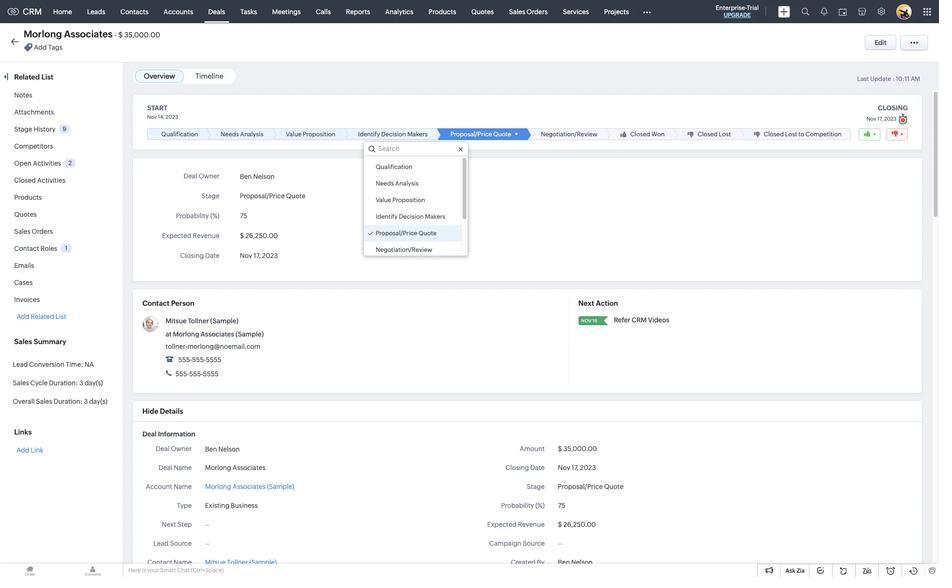 Task type: vqa. For each thing, say whether or not it's contained in the screenshot.


Task type: describe. For each thing, give the bounding box(es) containing it.
lead for lead conversion time: na
[[13, 361, 28, 368]]

deal information
[[142, 430, 195, 438]]

source for campaign source
[[523, 540, 545, 547]]

1 vertical spatial needs
[[376, 180, 394, 187]]

ask zia
[[786, 568, 805, 574]]

1 vertical spatial decision
[[399, 213, 424, 220]]

closed lost
[[698, 131, 731, 138]]

type
[[177, 502, 192, 509]]

lead for lead source
[[154, 540, 169, 547]]

0 vertical spatial identify decision makers
[[358, 131, 428, 138]]

0 horizontal spatial products
[[14, 194, 42, 201]]

contact roles
[[14, 245, 57, 252]]

closing
[[878, 104, 908, 112]]

associates up tollner-morlong@noemail.com
[[201, 330, 234, 338]]

accounts
[[164, 8, 193, 15]]

closed for closed won
[[631, 131, 651, 138]]

time:
[[66, 361, 83, 368]]

overview link
[[144, 72, 175, 80]]

14,
[[158, 114, 165, 120]]

0 vertical spatial sales orders link
[[502, 0, 556, 23]]

0 vertical spatial mitsue tollner (sample)
[[166, 317, 239, 325]]

created by
[[511, 559, 545, 566]]

1 vertical spatial date
[[531, 464, 545, 472]]

3 for sales cycle duration:
[[79, 379, 83, 387]]

17, inside closing nov 17, 2023
[[878, 116, 884, 122]]

0 vertical spatial 26,250.00
[[246, 232, 278, 240]]

campaign
[[490, 540, 522, 547]]

1 horizontal spatial tollner
[[227, 559, 248, 566]]

1 vertical spatial identify
[[376, 213, 398, 220]]

history
[[33, 125, 55, 133]]

1 vertical spatial nov 17, 2023
[[558, 464, 596, 472]]

10:11
[[896, 75, 910, 82]]

next for next step
[[162, 521, 176, 528]]

1 vertical spatial expected
[[488, 521, 517, 528]]

$ inside morlong associates - $ 35,000.00
[[118, 31, 123, 39]]

invoices link
[[14, 296, 40, 303]]

0 vertical spatial related
[[14, 73, 40, 81]]

1 vertical spatial crm
[[632, 316, 647, 324]]

1 vertical spatial sales orders
[[14, 228, 53, 235]]

1 vertical spatial 35,000.00
[[564, 445, 597, 453]]

competition
[[806, 131, 842, 138]]

signals element
[[816, 0, 834, 23]]

0 vertical spatial analysis
[[240, 131, 264, 138]]

1 horizontal spatial revenue
[[518, 521, 545, 528]]

contact for contact person
[[142, 299, 170, 307]]

campaign source
[[490, 540, 545, 547]]

videos
[[648, 316, 670, 324]]

0 vertical spatial products
[[429, 8, 457, 15]]

contact person
[[142, 299, 195, 307]]

1 vertical spatial $  26,250.00
[[558, 521, 596, 528]]

contact roles link
[[14, 245, 57, 252]]

1 horizontal spatial value
[[376, 196, 391, 204]]

signals image
[[821, 8, 828, 16]]

hide details
[[142, 407, 183, 415]]

refer crm videos link
[[614, 316, 670, 324]]

refer
[[614, 316, 631, 324]]

0 vertical spatial crm
[[23, 7, 42, 17]]

9
[[63, 125, 66, 132]]

services
[[563, 8, 589, 15]]

attachments
[[14, 108, 54, 116]]

services link
[[556, 0, 597, 23]]

reports
[[346, 8, 370, 15]]

0 vertical spatial mitsue tollner (sample) link
[[166, 317, 239, 325]]

meetings
[[272, 8, 301, 15]]

stage history link
[[14, 125, 55, 133]]

hide
[[142, 407, 158, 415]]

2 horizontal spatial ben
[[558, 559, 570, 566]]

0 horizontal spatial closing date
[[180, 252, 220, 259]]

1 vertical spatial closing date
[[506, 464, 545, 472]]

Search text field
[[364, 142, 468, 156]]

contacts
[[121, 8, 149, 15]]

0 vertical spatial decision
[[381, 131, 406, 138]]

chats image
[[0, 564, 60, 577]]

1 vertical spatial value proposition
[[376, 196, 425, 204]]

morlong@noemail.com
[[188, 343, 261, 350]]

2023 inside start nov 14, 2023
[[166, 114, 178, 120]]

next action
[[579, 299, 618, 307]]

roles
[[40, 245, 57, 252]]

timeline
[[196, 72, 224, 80]]

0 vertical spatial tollner
[[188, 317, 209, 325]]

1 vertical spatial stage
[[202, 192, 220, 200]]

analytics
[[385, 8, 414, 15]]

0 vertical spatial proposition
[[303, 131, 336, 138]]

0 vertical spatial products link
[[421, 0, 464, 23]]

contact for contact roles
[[14, 245, 39, 252]]

0 horizontal spatial needs analysis
[[221, 131, 264, 138]]

sales summary
[[14, 338, 66, 346]]

tollner-morlong@noemail.com link
[[166, 343, 261, 350]]

16
[[593, 318, 598, 323]]

1 vertical spatial related
[[31, 313, 54, 321]]

am
[[911, 75, 921, 82]]

1 vertical spatial (%)
[[536, 502, 545, 509]]

closed for closed lost
[[698, 131, 718, 138]]

add for add tags
[[34, 44, 47, 51]]

morlong associates
[[205, 464, 266, 472]]

1 horizontal spatial mitsue
[[205, 559, 226, 566]]

home link
[[46, 0, 80, 23]]

your
[[147, 567, 159, 574]]

enterprise-trial upgrade
[[716, 4, 759, 18]]

closed won
[[631, 131, 665, 138]]

0 vertical spatial qualification
[[161, 131, 198, 138]]

deals link
[[201, 0, 233, 23]]

meetings link
[[265, 0, 309, 23]]

closed lost to competition
[[764, 131, 842, 138]]

create menu image
[[779, 6, 791, 17]]

1 vertical spatial negotiation/review
[[376, 246, 433, 253]]

2 horizontal spatial ben nelson
[[558, 559, 593, 566]]

morlong associates (sample) link for at
[[173, 330, 264, 338]]

$  35,000.00
[[558, 445, 597, 453]]

1 vertical spatial list
[[55, 313, 66, 321]]

1 vertical spatial sales orders link
[[14, 228, 53, 235]]

source for lead source
[[170, 540, 192, 547]]

is
[[142, 567, 146, 574]]

3 for overall sales duration:
[[84, 398, 88, 405]]

enterprise-
[[716, 4, 747, 11]]

sales cycle duration: 3 day(s)
[[13, 379, 103, 387]]

ben for morlong
[[205, 445, 217, 453]]

start nov 14, 2023
[[147, 104, 178, 120]]

projects
[[605, 8, 629, 15]]

search element
[[796, 0, 816, 23]]

tasks
[[240, 8, 257, 15]]

crm link
[[8, 7, 42, 17]]

1 horizontal spatial closing
[[506, 464, 529, 472]]

0 vertical spatial list
[[41, 73, 53, 81]]

contact name
[[147, 559, 192, 566]]

leads
[[87, 8, 105, 15]]

0 vertical spatial stage
[[14, 125, 32, 133]]

morlong for morlong associates
[[205, 464, 231, 472]]

ben nelson for proposal/price
[[240, 173, 275, 181]]

1 vertical spatial proposition
[[393, 196, 425, 204]]

1 vertical spatial qualification
[[376, 163, 413, 170]]

at
[[166, 330, 172, 338]]

0 horizontal spatial quotes
[[14, 211, 37, 218]]

0 vertical spatial expected
[[162, 232, 191, 240]]

overview
[[144, 72, 175, 80]]

owner for stage
[[199, 172, 220, 180]]

1 vertical spatial products link
[[14, 194, 42, 201]]

nelson for proposal/price
[[253, 173, 275, 181]]

start
[[147, 104, 168, 112]]

2 horizontal spatial nelson
[[572, 559, 593, 566]]

to
[[799, 131, 805, 138]]

1 horizontal spatial probability
[[501, 502, 534, 509]]

summary
[[34, 338, 66, 346]]

edit button
[[865, 35, 897, 50]]

reports link
[[339, 0, 378, 23]]

lost for closed lost
[[719, 131, 731, 138]]

1 vertical spatial 75
[[558, 502, 566, 509]]

attachments link
[[14, 108, 54, 116]]

add related list
[[17, 313, 66, 321]]

2
[[68, 159, 72, 167]]

2023 inside closing nov 17, 2023
[[885, 116, 897, 122]]

1 vertical spatial 5555
[[203, 370, 219, 378]]

1 horizontal spatial 17,
[[572, 464, 579, 472]]

0 vertical spatial orders
[[527, 8, 548, 15]]

morlong associates - $ 35,000.00
[[24, 28, 160, 39]]

1 horizontal spatial 26,250.00
[[564, 521, 596, 528]]

next for next action
[[579, 299, 595, 307]]

1 vertical spatial probability (%)
[[501, 502, 545, 509]]

0 horizontal spatial revenue
[[193, 232, 220, 240]]

0 horizontal spatial probability
[[176, 212, 209, 220]]

1 vertical spatial makers
[[425, 213, 446, 220]]

0 horizontal spatial orders
[[32, 228, 53, 235]]

0 vertical spatial sales orders
[[509, 8, 548, 15]]

1
[[65, 245, 68, 252]]

analytics link
[[378, 0, 421, 23]]

1 horizontal spatial quotes link
[[464, 0, 502, 23]]

morlong for morlong associates - $ 35,000.00
[[24, 28, 62, 39]]

0 vertical spatial date
[[205, 252, 220, 259]]

1 vertical spatial identify decision makers
[[376, 213, 446, 220]]

0 horizontal spatial nov 17, 2023
[[240, 252, 278, 259]]

closing nov 17, 2023
[[867, 104, 908, 122]]

activities for closed activities
[[37, 177, 66, 184]]

0 horizontal spatial quotes link
[[14, 211, 37, 218]]

owner for deal name
[[171, 445, 192, 453]]

accounts link
[[156, 0, 201, 23]]

trial
[[747, 4, 759, 11]]

tags
[[48, 44, 63, 51]]

morlong associates (sample)
[[205, 483, 294, 491]]



Task type: locate. For each thing, give the bounding box(es) containing it.
3 name from the top
[[174, 559, 192, 566]]

qualification down search text box
[[376, 163, 413, 170]]

action
[[596, 299, 618, 307]]

next step
[[162, 521, 192, 528]]

1 vertical spatial morlong associates (sample) link
[[205, 482, 294, 492]]

-
[[115, 31, 117, 39]]

tasks link
[[233, 0, 265, 23]]

0 horizontal spatial stage
[[14, 125, 32, 133]]

na
[[85, 361, 94, 368]]

associates for morlong associates - $ 35,000.00
[[64, 28, 113, 39]]

morlong associates (sample) link for account name
[[205, 482, 294, 492]]

0 horizontal spatial expected revenue
[[162, 232, 220, 240]]

details
[[160, 407, 183, 415]]

2 name from the top
[[174, 483, 192, 491]]

1 horizontal spatial source
[[523, 540, 545, 547]]

needs analysis
[[221, 131, 264, 138], [376, 180, 419, 187]]

associates
[[64, 28, 113, 39], [201, 330, 234, 338], [233, 464, 266, 472], [233, 483, 266, 491]]

nov inside start nov 14, 2023
[[147, 114, 157, 120]]

0 horizontal spatial ben nelson
[[205, 445, 240, 453]]

0 vertical spatial name
[[174, 464, 192, 472]]

amount
[[520, 445, 545, 453]]

0 horizontal spatial 35,000.00
[[124, 31, 160, 39]]

1 vertical spatial expected revenue
[[488, 521, 545, 528]]

0 vertical spatial quotes link
[[464, 0, 502, 23]]

1 vertical spatial quotes
[[14, 211, 37, 218]]

1 vertical spatial 555-555-5555
[[174, 370, 219, 378]]

name for deal name
[[174, 464, 192, 472]]

account
[[146, 483, 172, 491]]

1 horizontal spatial probability (%)
[[501, 502, 545, 509]]

morlong up "tollner-"
[[173, 330, 199, 338]]

0 horizontal spatial sales orders
[[14, 228, 53, 235]]

1 horizontal spatial sales orders link
[[502, 0, 556, 23]]

0 horizontal spatial crm
[[23, 7, 42, 17]]

0 horizontal spatial needs
[[221, 131, 239, 138]]

0 vertical spatial 555-555-5555
[[177, 356, 222, 364]]

duration: for sales cycle duration:
[[49, 379, 78, 387]]

0 vertical spatial (%)
[[210, 212, 220, 220]]

1 vertical spatial next
[[162, 521, 176, 528]]

3 down the time:
[[79, 379, 83, 387]]

open
[[14, 160, 32, 167]]

projects link
[[597, 0, 637, 23]]

source up created by
[[523, 540, 545, 547]]

closed for closed activities
[[14, 177, 36, 184]]

overall
[[13, 398, 35, 405]]

35,000.00 inside morlong associates - $ 35,000.00
[[124, 31, 160, 39]]

associates up morlong associates (sample)
[[233, 464, 266, 472]]

closed for closed lost to competition
[[764, 131, 784, 138]]

contact up emails "link"
[[14, 245, 39, 252]]

ask
[[786, 568, 796, 574]]

1 horizontal spatial nov 17, 2023
[[558, 464, 596, 472]]

overall sales duration: 3 day(s)
[[13, 398, 108, 405]]

related down invoices link
[[31, 313, 54, 321]]

1 horizontal spatial expected revenue
[[488, 521, 545, 528]]

emails
[[14, 262, 34, 269]]

1 lost from the left
[[719, 131, 731, 138]]

1 vertical spatial mitsue tollner (sample)
[[205, 559, 277, 566]]

0 vertical spatial value proposition
[[286, 131, 336, 138]]

calendar image
[[839, 8, 847, 15]]

existing
[[205, 502, 230, 509]]

1 vertical spatial analysis
[[395, 180, 419, 187]]

1 vertical spatial 3
[[84, 398, 88, 405]]

competitors link
[[14, 142, 53, 150]]

2 source from the left
[[523, 540, 545, 547]]

crm right refer
[[632, 316, 647, 324]]

refer crm videos
[[614, 316, 670, 324]]

mitsue tollner (sample) link
[[166, 317, 239, 325], [205, 558, 277, 568]]

0 vertical spatial makers
[[408, 131, 428, 138]]

add left tags
[[34, 44, 47, 51]]

links
[[14, 428, 32, 436]]

home
[[53, 8, 72, 15]]

needs
[[221, 131, 239, 138], [376, 180, 394, 187]]

open activities link
[[14, 160, 61, 167]]

create menu element
[[773, 0, 796, 23]]

qualification down 14,
[[161, 131, 198, 138]]

deal owner for stage
[[184, 172, 220, 180]]

source down step
[[170, 540, 192, 547]]

profile image
[[897, 4, 912, 19]]

at morlong associates (sample)
[[166, 330, 264, 338]]

75
[[240, 212, 247, 220], [558, 502, 566, 509]]

probability
[[176, 212, 209, 220], [501, 502, 534, 509]]

closing
[[180, 252, 204, 259], [506, 464, 529, 472]]

1 vertical spatial 17,
[[254, 252, 261, 259]]

1 vertical spatial closing
[[506, 464, 529, 472]]

add for add related list
[[17, 313, 29, 321]]

0 vertical spatial identify
[[358, 131, 380, 138]]

name for account name
[[174, 483, 192, 491]]

next left step
[[162, 521, 176, 528]]

won
[[652, 131, 665, 138]]

cycle
[[30, 379, 48, 387]]

contact for contact name
[[147, 559, 172, 566]]

contacts image
[[63, 564, 123, 577]]

activities for open activities
[[33, 160, 61, 167]]

0 vertical spatial probability (%)
[[176, 212, 220, 220]]

deal name
[[159, 464, 192, 472]]

1 horizontal spatial (%)
[[536, 502, 545, 509]]

2 vertical spatial add
[[17, 446, 29, 454]]

related up notes
[[14, 73, 40, 81]]

revenue
[[193, 232, 220, 240], [518, 521, 545, 528]]

crm left home link
[[23, 7, 42, 17]]

deals
[[208, 8, 225, 15]]

qualification
[[161, 131, 198, 138], [376, 163, 413, 170]]

day(s) for sales cycle duration: 3 day(s)
[[85, 379, 103, 387]]

0 vertical spatial quotes
[[472, 8, 494, 15]]

competitors
[[14, 142, 53, 150]]

0 vertical spatial deal owner
[[184, 172, 220, 180]]

duration:
[[49, 379, 78, 387], [54, 398, 83, 405]]

profile element
[[891, 0, 918, 23]]

0 vertical spatial closing
[[180, 252, 204, 259]]

26,250.00
[[246, 232, 278, 240], [564, 521, 596, 528]]

tollner-
[[166, 343, 188, 350]]

search image
[[802, 8, 810, 16]]

morlong associates (sample) link up tollner-morlong@noemail.com
[[173, 330, 264, 338]]

0 vertical spatial needs
[[221, 131, 239, 138]]

0 vertical spatial negotiation/review
[[541, 131, 598, 138]]

duration: for overall sales duration:
[[54, 398, 83, 405]]

lost for closed lost to competition
[[786, 131, 798, 138]]

mitsue tollner (sample)
[[166, 317, 239, 325], [205, 559, 277, 566]]

products down "closed activities" link
[[14, 194, 42, 201]]

closed activities link
[[14, 177, 66, 184]]

mitsue tollner (sample) up the (ctrl+space)
[[205, 559, 277, 566]]

lead left conversion
[[13, 361, 28, 368]]

1 vertical spatial orders
[[32, 228, 53, 235]]

1 vertical spatial needs analysis
[[376, 180, 419, 187]]

quote
[[494, 131, 512, 138], [286, 192, 306, 200], [419, 230, 437, 237], [605, 483, 624, 491]]

5555
[[206, 356, 222, 364], [203, 370, 219, 378]]

1 vertical spatial probability
[[501, 502, 534, 509]]

1 vertical spatial mitsue tollner (sample) link
[[205, 558, 277, 568]]

0 horizontal spatial value proposition
[[286, 131, 336, 138]]

sales orders link
[[502, 0, 556, 23], [14, 228, 53, 235]]

mitsue tollner (sample) up at morlong associates (sample)
[[166, 317, 239, 325]]

upgrade
[[724, 12, 751, 18]]

1 horizontal spatial orders
[[527, 8, 548, 15]]

mitsue up at
[[166, 317, 187, 325]]

morlong associates (sample) link up business
[[205, 482, 294, 492]]

morlong up the add tags
[[24, 28, 62, 39]]

0 vertical spatial mitsue
[[166, 317, 187, 325]]

value
[[286, 131, 302, 138], [376, 196, 391, 204]]

stage history
[[14, 125, 55, 133]]

day(s)
[[85, 379, 103, 387], [89, 398, 108, 405]]

0 horizontal spatial closing
[[180, 252, 204, 259]]

lead up 'contact name'
[[154, 540, 169, 547]]

step
[[178, 521, 192, 528]]

0 vertical spatial needs analysis
[[221, 131, 264, 138]]

account name
[[146, 483, 192, 491]]

last
[[858, 75, 870, 82]]

1 vertical spatial 26,250.00
[[564, 521, 596, 528]]

3 down sales cycle duration: 3 day(s)
[[84, 398, 88, 405]]

0 horizontal spatial 17,
[[254, 252, 261, 259]]

day(s) for overall sales duration: 3 day(s)
[[89, 398, 108, 405]]

0 horizontal spatial tollner
[[188, 317, 209, 325]]

nov inside closing nov 17, 2023
[[867, 116, 877, 122]]

orders
[[527, 8, 548, 15], [32, 228, 53, 235]]

1 horizontal spatial value proposition
[[376, 196, 425, 204]]

zia
[[797, 568, 805, 574]]

nov 16
[[582, 318, 598, 323]]

lead source
[[154, 540, 192, 547]]

0 vertical spatial value
[[286, 131, 302, 138]]

created
[[511, 559, 536, 566]]

negotiation/review
[[541, 131, 598, 138], [376, 246, 433, 253]]

ben for proposal/price
[[240, 173, 252, 181]]

proposal/price quote
[[451, 131, 512, 138], [240, 192, 306, 200], [376, 230, 437, 237], [558, 483, 624, 491]]

products link down "closed activities" link
[[14, 194, 42, 201]]

invoices
[[14, 296, 40, 303]]

timeline link
[[196, 72, 224, 80]]

1 horizontal spatial expected
[[488, 521, 517, 528]]

1 horizontal spatial negotiation/review
[[541, 131, 598, 138]]

0 vertical spatial activities
[[33, 160, 61, 167]]

add left link
[[17, 446, 29, 454]]

0 vertical spatial duration:
[[49, 379, 78, 387]]

name up type
[[174, 483, 192, 491]]

identify decision makers
[[358, 131, 428, 138], [376, 213, 446, 220]]

deal owner for deal name
[[156, 445, 192, 453]]

$
[[118, 31, 123, 39], [240, 232, 244, 240], [558, 445, 562, 453], [558, 521, 562, 528]]

name up chat at the left
[[174, 559, 192, 566]]

duration: up 'overall sales duration: 3 day(s)'
[[49, 379, 78, 387]]

duration: down sales cycle duration: 3 day(s)
[[54, 398, 83, 405]]

0 vertical spatial $  26,250.00
[[240, 232, 278, 240]]

related
[[14, 73, 40, 81], [31, 313, 54, 321]]

associates for morlong associates (sample)
[[233, 483, 266, 491]]

1 vertical spatial tollner
[[227, 559, 248, 566]]

1 name from the top
[[174, 464, 192, 472]]

calls
[[316, 8, 331, 15]]

next
[[579, 299, 595, 307], [162, 521, 176, 528]]

0 vertical spatial owner
[[199, 172, 220, 180]]

morlong up existing
[[205, 483, 231, 491]]

1 source from the left
[[170, 540, 192, 547]]

0 horizontal spatial $  26,250.00
[[240, 232, 278, 240]]

orders left services
[[527, 8, 548, 15]]

0 vertical spatial 3
[[79, 379, 83, 387]]

add for add link
[[17, 446, 29, 454]]

notes link
[[14, 91, 32, 99]]

associates up business
[[233, 483, 266, 491]]

activities down the open activities
[[37, 177, 66, 184]]

1 vertical spatial revenue
[[518, 521, 545, 528]]

conversion
[[29, 361, 64, 368]]

associates for morlong associates
[[233, 464, 266, 472]]

1 horizontal spatial needs analysis
[[376, 180, 419, 187]]

list up summary
[[55, 313, 66, 321]]

1 horizontal spatial 3
[[84, 398, 88, 405]]

next up nov 16
[[579, 299, 595, 307]]

2 vertical spatial stage
[[527, 483, 545, 491]]

1 horizontal spatial sales orders
[[509, 8, 548, 15]]

nov
[[147, 114, 157, 120], [867, 116, 877, 122], [240, 252, 252, 259], [582, 318, 592, 323], [558, 464, 571, 472]]

decision
[[381, 131, 406, 138], [399, 213, 424, 220]]

contact left person
[[142, 299, 170, 307]]

2 horizontal spatial stage
[[527, 483, 545, 491]]

chat
[[177, 567, 190, 574]]

related list
[[14, 73, 55, 81]]

name for contact name
[[174, 559, 192, 566]]

analysis
[[240, 131, 264, 138], [395, 180, 419, 187]]

activities up the 'closed activities'
[[33, 160, 61, 167]]

link
[[31, 446, 43, 454]]

associates down the leads
[[64, 28, 113, 39]]

1 vertical spatial owner
[[171, 445, 192, 453]]

0 horizontal spatial list
[[41, 73, 53, 81]]

0 horizontal spatial mitsue
[[166, 317, 187, 325]]

1 vertical spatial add
[[17, 313, 29, 321]]

orders up roles on the top left
[[32, 228, 53, 235]]

proposal/price
[[451, 131, 492, 138], [240, 192, 285, 200], [376, 230, 418, 237], [558, 483, 603, 491]]

0 horizontal spatial owner
[[171, 445, 192, 453]]

mitsue up the (ctrl+space)
[[205, 559, 226, 566]]

1 vertical spatial day(s)
[[89, 398, 108, 405]]

morlong up morlong associates (sample)
[[205, 464, 231, 472]]

0 horizontal spatial probability (%)
[[176, 212, 220, 220]]

deal owner
[[184, 172, 220, 180], [156, 445, 192, 453]]

list down the add tags
[[41, 73, 53, 81]]

1 horizontal spatial ben
[[240, 173, 252, 181]]

ben nelson for morlong
[[205, 445, 240, 453]]

2 vertical spatial contact
[[147, 559, 172, 566]]

1 horizontal spatial quotes
[[472, 8, 494, 15]]

closed activities
[[14, 177, 66, 184]]

(sample)
[[210, 317, 239, 325], [236, 330, 264, 338], [267, 483, 294, 491], [250, 559, 277, 566]]

name up 'account name'
[[174, 464, 192, 472]]

1 horizontal spatial closing date
[[506, 464, 545, 472]]

0 vertical spatial day(s)
[[85, 379, 103, 387]]

nelson for morlong
[[219, 445, 240, 453]]

contact
[[14, 245, 39, 252], [142, 299, 170, 307], [147, 559, 172, 566]]

here
[[128, 567, 141, 574]]

2023
[[166, 114, 178, 120], [885, 116, 897, 122], [262, 252, 278, 259], [580, 464, 596, 472]]

0 horizontal spatial next
[[162, 521, 176, 528]]

2 lost from the left
[[786, 131, 798, 138]]

existing business
[[205, 502, 258, 509]]

closing date
[[180, 252, 220, 259], [506, 464, 545, 472]]

2 vertical spatial name
[[174, 559, 192, 566]]

0 vertical spatial morlong associates (sample) link
[[173, 330, 264, 338]]

products link right analytics
[[421, 0, 464, 23]]

products right analytics
[[429, 8, 457, 15]]

:
[[893, 75, 895, 82]]

contact up your at the left of the page
[[147, 559, 172, 566]]

0 vertical spatial 5555
[[206, 356, 222, 364]]

quotes link
[[464, 0, 502, 23], [14, 211, 37, 218]]

morlong for morlong associates (sample)
[[205, 483, 231, 491]]

add down invoices
[[17, 313, 29, 321]]

0 horizontal spatial 75
[[240, 212, 247, 220]]



